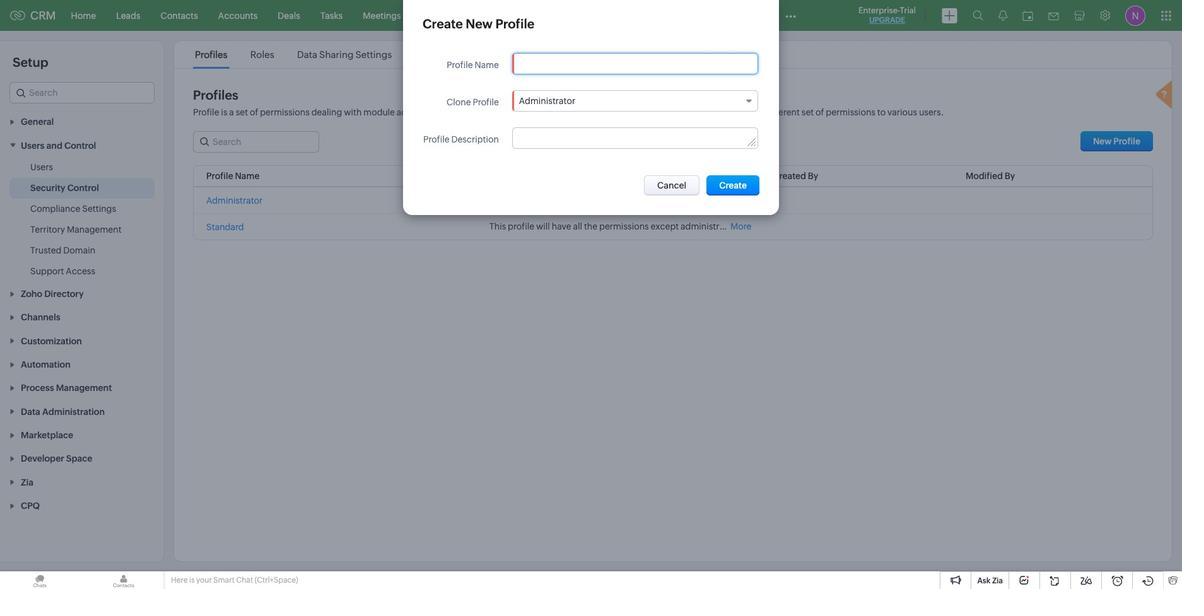Task type: locate. For each thing, give the bounding box(es) containing it.
1 more from the top
[[731, 195, 752, 205]]

0 horizontal spatial and
[[46, 141, 62, 151]]

users right on
[[494, 49, 519, 60]]

reports
[[462, 10, 494, 21]]

1 horizontal spatial new
[[1094, 136, 1113, 146]]

administrator up standard link at left
[[206, 196, 263, 206]]

by right modified
[[1005, 171, 1016, 181]]

control up compliance settings link
[[67, 183, 99, 193]]

settings
[[356, 49, 392, 60], [82, 204, 116, 214]]

0 vertical spatial new
[[466, 16, 493, 31]]

2 more from the top
[[731, 222, 752, 232]]

0 vertical spatial more
[[731, 195, 752, 205]]

0 horizontal spatial to
[[632, 107, 640, 117]]

users for users
[[30, 162, 53, 172]]

permissions
[[260, 107, 310, 117], [826, 107, 876, 117], [600, 222, 649, 232]]

calendar image
[[1023, 10, 1034, 21]]

1 vertical spatial more
[[731, 222, 752, 232]]

more
[[731, 195, 752, 205], [731, 222, 752, 232]]

create up administrative
[[720, 181, 747, 191]]

1 horizontal spatial to
[[878, 107, 886, 117]]

by
[[808, 171, 819, 181], [1005, 171, 1016, 181]]

set right different
[[802, 107, 814, 117]]

smart
[[214, 576, 235, 585]]

settings inside compliance settings link
[[82, 204, 116, 214]]

add-
[[460, 49, 481, 60]]

trial
[[901, 6, 917, 15]]

accounts
[[218, 10, 258, 21]]

0 horizontal spatial profile name
[[206, 171, 260, 181]]

1 vertical spatial name
[[235, 171, 260, 181]]

users up security
[[30, 162, 53, 172]]

here
[[171, 576, 188, 585]]

compliance settings
[[30, 204, 116, 214]]

create for create new profile
[[423, 16, 463, 31]]

0 horizontal spatial settings
[[82, 204, 116, 214]]

users inside region
[[30, 162, 53, 172]]

of right a
[[250, 107, 258, 117]]

1 vertical spatial settings
[[82, 204, 116, 214]]

create
[[423, 16, 463, 31], [720, 181, 747, 191]]

profile
[[496, 16, 535, 31], [447, 60, 473, 70], [473, 97, 499, 107], [193, 107, 219, 117], [424, 134, 450, 145], [1114, 136, 1141, 146], [206, 171, 233, 181]]

1 vertical spatial new
[[1094, 136, 1113, 146]]

2 to from the left
[[878, 107, 886, 117]]

various left apps.
[[642, 107, 672, 117]]

create menu image
[[942, 8, 958, 23]]

you
[[698, 107, 713, 117]]

users
[[494, 49, 519, 60], [21, 141, 44, 151], [30, 162, 53, 172]]

set right a
[[236, 107, 248, 117]]

1 access from the left
[[397, 107, 425, 117]]

data
[[297, 49, 318, 60]]

0 horizontal spatial of
[[250, 107, 258, 117]]

to
[[632, 107, 640, 117], [878, 107, 886, 117]]

1 vertical spatial create
[[720, 181, 747, 191]]

set
[[236, 107, 248, 117], [802, 107, 814, 117]]

profiles up a
[[193, 88, 239, 102]]

various
[[642, 107, 672, 117], [888, 107, 918, 117]]

territory management link
[[30, 223, 122, 236]]

to left apps.
[[632, 107, 640, 117]]

create up mail
[[423, 16, 463, 31]]

settings up management
[[82, 204, 116, 214]]

cancel
[[658, 181, 687, 191]]

name
[[475, 60, 499, 70], [235, 171, 260, 181]]

privileges.
[[741, 222, 784, 232]]

settings right sharing
[[356, 49, 392, 60]]

modified by
[[966, 171, 1016, 181]]

1 by from the left
[[808, 171, 819, 181]]

deals
[[278, 10, 300, 21]]

crm link
[[10, 9, 56, 22]]

1 horizontal spatial name
[[475, 60, 499, 70]]

more up the 'privileges.'
[[731, 195, 752, 205]]

is left a
[[221, 107, 228, 117]]

except
[[651, 222, 679, 232]]

2 by from the left
[[1005, 171, 1016, 181]]

and
[[427, 107, 443, 117], [584, 107, 600, 117], [46, 141, 62, 151]]

0 horizontal spatial create
[[423, 16, 463, 31]]

0 vertical spatial is
[[221, 107, 228, 117]]

1 horizontal spatial set
[[802, 107, 814, 117]]

users and control region
[[0, 157, 164, 282]]

security
[[30, 183, 65, 193]]

security control
[[30, 183, 99, 193]]

1 horizontal spatial access
[[602, 107, 630, 117]]

zia
[[993, 577, 1004, 586]]

1 vertical spatial profiles
[[193, 88, 239, 102]]

2 set from the left
[[802, 107, 814, 117]]

0 vertical spatial users
[[494, 49, 519, 60]]

1 horizontal spatial of
[[816, 107, 825, 117]]

profile is a set of permissions dealing with module access and operations, setup customizations, and access to various apps. you can provide different set of permissions to various users.
[[193, 107, 945, 117]]

control inside dropdown button
[[64, 141, 96, 151]]

contacts image
[[84, 572, 163, 590]]

here is your smart chat (ctrl+space)
[[171, 576, 298, 585]]

zoho mail add-on users
[[415, 49, 519, 60]]

analytics
[[514, 10, 552, 21]]

settings inside list
[[356, 49, 392, 60]]

roles
[[250, 49, 274, 60]]

chats image
[[0, 572, 80, 590]]

and inside dropdown button
[[46, 141, 62, 151]]

0 vertical spatial profiles
[[195, 49, 228, 60]]

administrator inside field
[[519, 96, 576, 106]]

1 vertical spatial administrator
[[206, 196, 263, 206]]

support access
[[30, 266, 95, 276]]

0 vertical spatial control
[[64, 141, 96, 151]]

0 vertical spatial administrator
[[519, 96, 576, 106]]

apps.
[[674, 107, 697, 117]]

and up users 'link'
[[46, 141, 62, 151]]

your
[[196, 576, 212, 585]]

analytics link
[[504, 0, 562, 31]]

administrative
[[681, 222, 740, 232]]

name up administrator link
[[235, 171, 260, 181]]

0 horizontal spatial access
[[397, 107, 425, 117]]

modified
[[966, 171, 1004, 181]]

and right customizations,
[[584, 107, 600, 117]]

2 vertical spatial users
[[30, 162, 53, 172]]

control inside region
[[67, 183, 99, 193]]

control
[[64, 141, 96, 151], [67, 183, 99, 193]]

contacts link
[[151, 0, 208, 31]]

profile
[[508, 222, 535, 232]]

list
[[184, 41, 530, 68]]

on
[[481, 49, 492, 60]]

administrator up customizations,
[[519, 96, 576, 106]]

1 horizontal spatial by
[[1005, 171, 1016, 181]]

users inside dropdown button
[[21, 141, 44, 151]]

help image
[[1154, 79, 1179, 113]]

users up users 'link'
[[21, 141, 44, 151]]

1 horizontal spatial is
[[221, 107, 228, 117]]

tasks
[[321, 10, 343, 21]]

new
[[466, 16, 493, 31], [1094, 136, 1113, 146]]

create for create
[[720, 181, 747, 191]]

1 vertical spatial control
[[67, 183, 99, 193]]

control up security control
[[64, 141, 96, 151]]

is
[[221, 107, 228, 117], [189, 576, 195, 585]]

1 horizontal spatial various
[[888, 107, 918, 117]]

0 vertical spatial settings
[[356, 49, 392, 60]]

0 vertical spatial create
[[423, 16, 463, 31]]

0 horizontal spatial various
[[642, 107, 672, 117]]

setup
[[13, 55, 48, 69]]

have
[[552, 222, 572, 232]]

a
[[229, 107, 234, 117]]

users link
[[30, 161, 53, 173]]

more down create button
[[731, 222, 752, 232]]

by right created
[[808, 171, 819, 181]]

1 vertical spatial is
[[189, 576, 195, 585]]

calls
[[422, 10, 441, 21]]

None text field
[[513, 54, 758, 74], [513, 128, 758, 148], [513, 54, 758, 74], [513, 128, 758, 148]]

compliance
[[30, 204, 80, 214]]

various left the users.
[[888, 107, 918, 117]]

all
[[574, 222, 583, 232]]

0 horizontal spatial set
[[236, 107, 248, 117]]

1 horizontal spatial create
[[720, 181, 747, 191]]

create inside button
[[720, 181, 747, 191]]

to left the users.
[[878, 107, 886, 117]]

1 horizontal spatial profile name
[[447, 60, 499, 70]]

sharing
[[319, 49, 354, 60]]

created by
[[773, 171, 819, 181]]

1 horizontal spatial settings
[[356, 49, 392, 60]]

2 horizontal spatial permissions
[[826, 107, 876, 117]]

name up clone profile
[[475, 60, 499, 70]]

is left the your
[[189, 576, 195, 585]]

more for standard
[[731, 222, 752, 232]]

0 horizontal spatial name
[[235, 171, 260, 181]]

1 horizontal spatial and
[[427, 107, 443, 117]]

of right different
[[816, 107, 825, 117]]

0 horizontal spatial is
[[189, 576, 195, 585]]

administrator
[[519, 96, 576, 106], [206, 196, 263, 206]]

trusted
[[30, 245, 62, 255]]

and left clone
[[427, 107, 443, 117]]

0 horizontal spatial by
[[808, 171, 819, 181]]

access
[[397, 107, 425, 117], [602, 107, 630, 117]]

1 horizontal spatial administrator
[[519, 96, 576, 106]]

profiles down accounts
[[195, 49, 228, 60]]

1 vertical spatial users
[[21, 141, 44, 151]]



Task type: describe. For each thing, give the bounding box(es) containing it.
home link
[[61, 0, 106, 31]]

trusted domain link
[[30, 244, 95, 257]]

cancel button
[[645, 175, 700, 196]]

this
[[490, 222, 506, 232]]

new inside button
[[1094, 136, 1113, 146]]

ask zia
[[978, 577, 1004, 586]]

new profile
[[1094, 136, 1141, 146]]

module
[[364, 107, 395, 117]]

0 vertical spatial profile name
[[447, 60, 499, 70]]

2 various from the left
[[888, 107, 918, 117]]

domain
[[63, 245, 95, 255]]

description
[[452, 134, 499, 145]]

clone profile
[[447, 97, 499, 107]]

Administrator field
[[512, 90, 759, 112]]

1 of from the left
[[250, 107, 258, 117]]

data sharing settings link
[[295, 49, 394, 60]]

mail
[[440, 49, 458, 60]]

1 to from the left
[[632, 107, 640, 117]]

home
[[71, 10, 96, 21]]

data sharing settings
[[297, 49, 392, 60]]

contacts
[[161, 10, 198, 21]]

2 horizontal spatial and
[[584, 107, 600, 117]]

by for created by
[[808, 171, 819, 181]]

profile image
[[1126, 5, 1146, 26]]

support access link
[[30, 265, 95, 278]]

dealing
[[312, 107, 342, 117]]

profiles link
[[193, 49, 230, 60]]

1 horizontal spatial permissions
[[600, 222, 649, 232]]

with
[[344, 107, 362, 117]]

customizations,
[[518, 107, 583, 117]]

signals element
[[992, 0, 1016, 31]]

Search text field
[[194, 132, 319, 152]]

created
[[773, 171, 807, 181]]

support
[[30, 266, 64, 276]]

tasks link
[[311, 0, 353, 31]]

standard link
[[206, 222, 244, 232]]

profile description
[[424, 134, 499, 145]]

provide
[[732, 107, 763, 117]]

deals link
[[268, 0, 311, 31]]

more for administrator
[[731, 195, 752, 205]]

1 various from the left
[[642, 107, 672, 117]]

0 horizontal spatial administrator
[[206, 196, 263, 206]]

0 horizontal spatial new
[[466, 16, 493, 31]]

zoho
[[415, 49, 438, 60]]

trusted domain
[[30, 245, 95, 255]]

create new profile
[[423, 16, 535, 31]]

compliance settings link
[[30, 202, 116, 215]]

is for profile
[[221, 107, 228, 117]]

setup
[[493, 107, 516, 117]]

list containing profiles
[[184, 41, 530, 68]]

users inside list
[[494, 49, 519, 60]]

meetings
[[363, 10, 401, 21]]

leads
[[116, 10, 141, 21]]

profile element
[[1119, 0, 1154, 31]]

users for users and control
[[21, 141, 44, 151]]

meetings link
[[353, 0, 411, 31]]

enterprise-
[[859, 6, 901, 15]]

can
[[715, 107, 730, 117]]

1 vertical spatial profile name
[[206, 171, 260, 181]]

enterprise-trial upgrade
[[859, 6, 917, 25]]

chat
[[236, 576, 253, 585]]

(ctrl+space)
[[255, 576, 298, 585]]

2 of from the left
[[816, 107, 825, 117]]

clone
[[447, 97, 471, 107]]

zoho mail add-on users link
[[413, 49, 521, 60]]

signals image
[[999, 10, 1008, 21]]

territory management
[[30, 225, 122, 235]]

calls link
[[411, 0, 452, 31]]

administrator link
[[206, 196, 263, 206]]

standard
[[206, 222, 244, 232]]

users and control button
[[0, 133, 164, 157]]

create button
[[707, 175, 760, 196]]

security control link
[[30, 182, 99, 194]]

1 set from the left
[[236, 107, 248, 117]]

is for here
[[189, 576, 195, 585]]

ask
[[978, 577, 991, 586]]

0 vertical spatial name
[[475, 60, 499, 70]]

users.
[[920, 107, 945, 117]]

users and control
[[21, 141, 96, 151]]

create menu element
[[935, 0, 966, 31]]

territory
[[30, 225, 65, 235]]

0 horizontal spatial permissions
[[260, 107, 310, 117]]

the
[[584, 222, 598, 232]]

new profile button
[[1081, 131, 1154, 151]]

2 access from the left
[[602, 107, 630, 117]]

crm
[[30, 9, 56, 22]]

this profile will have all the permissions except administrative privileges.
[[490, 222, 784, 232]]

management
[[67, 225, 122, 235]]

reports link
[[452, 0, 504, 31]]

profiles inside list
[[195, 49, 228, 60]]

upgrade
[[870, 16, 906, 25]]

different
[[765, 107, 800, 117]]

accounts link
[[208, 0, 268, 31]]

profile inside button
[[1114, 136, 1141, 146]]

by for modified by
[[1005, 171, 1016, 181]]

will
[[537, 222, 550, 232]]

operations,
[[444, 107, 491, 117]]



Task type: vqa. For each thing, say whether or not it's contained in the screenshot.
Due Date
no



